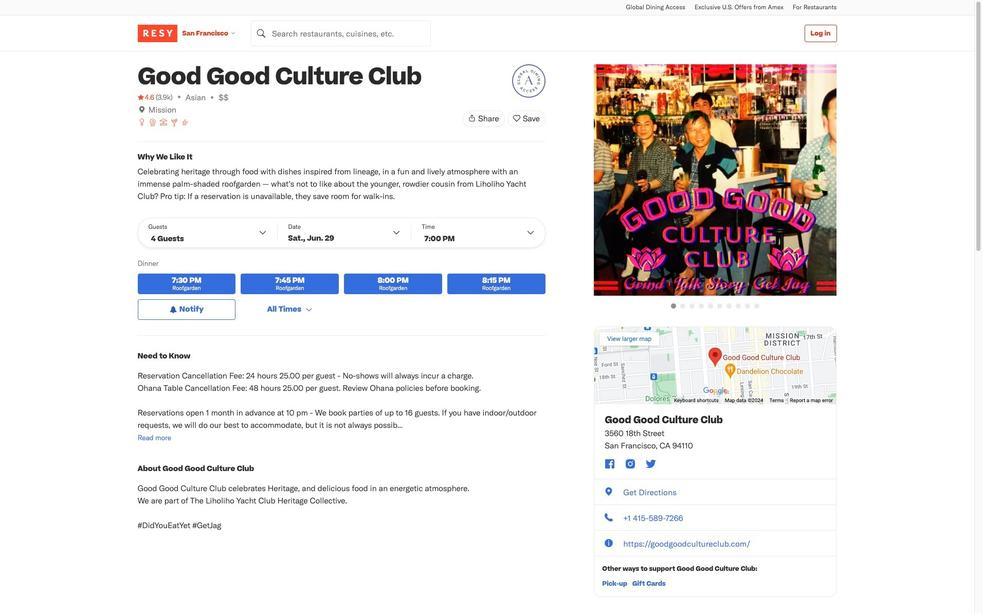 Task type: locate. For each thing, give the bounding box(es) containing it.
Search restaurants, cuisines, etc. text field
[[251, 20, 431, 46]]

None field
[[251, 20, 431, 46]]



Task type: describe. For each thing, give the bounding box(es) containing it.
4.6 out of 5 stars image
[[138, 92, 154, 102]]



Task type: vqa. For each thing, say whether or not it's contained in the screenshot.
4.9 out of 5 stars "icon"
no



